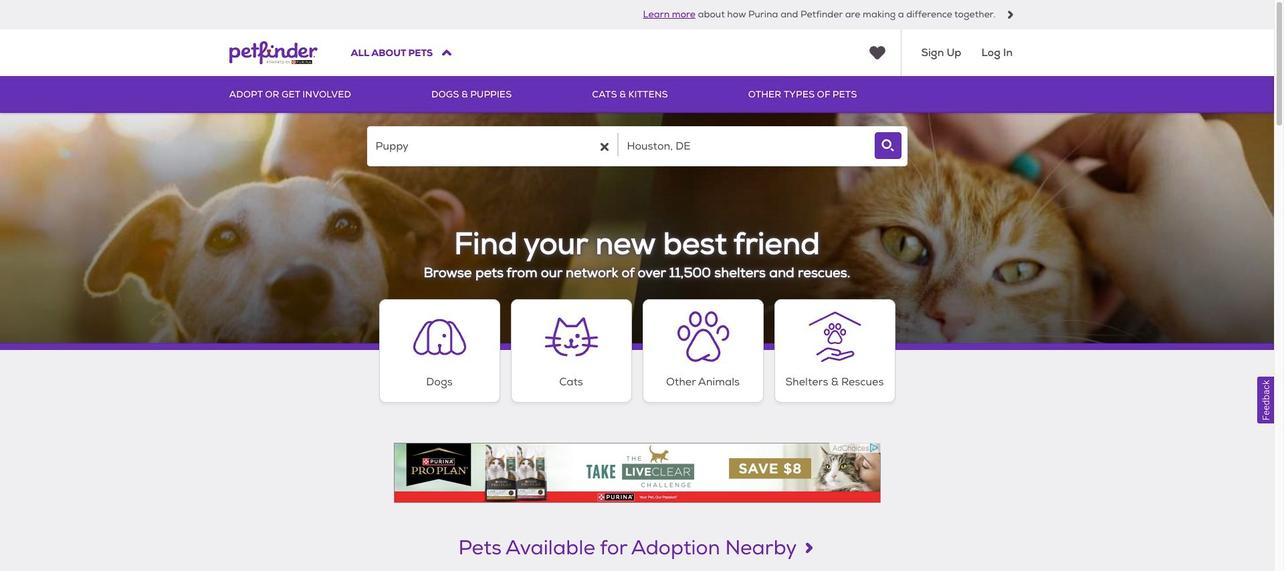 Task type: describe. For each thing, give the bounding box(es) containing it.
petfinder logo image
[[229, 29, 317, 76]]

9c2b2 image
[[1006, 11, 1015, 19]]



Task type: vqa. For each thing, say whether or not it's contained in the screenshot.
Arabella, Adoptable Cat, Kitten Female Tortoiseshell, 18 Miles Away. image
no



Task type: locate. For each thing, give the bounding box(es) containing it.
Search Terrier, Kitten, etc. text field
[[367, 126, 617, 167]]

Enter City, State, or ZIP text field
[[618, 126, 869, 167]]

primary element
[[229, 76, 1045, 113]]

advertisement element
[[394, 443, 881, 503]]



